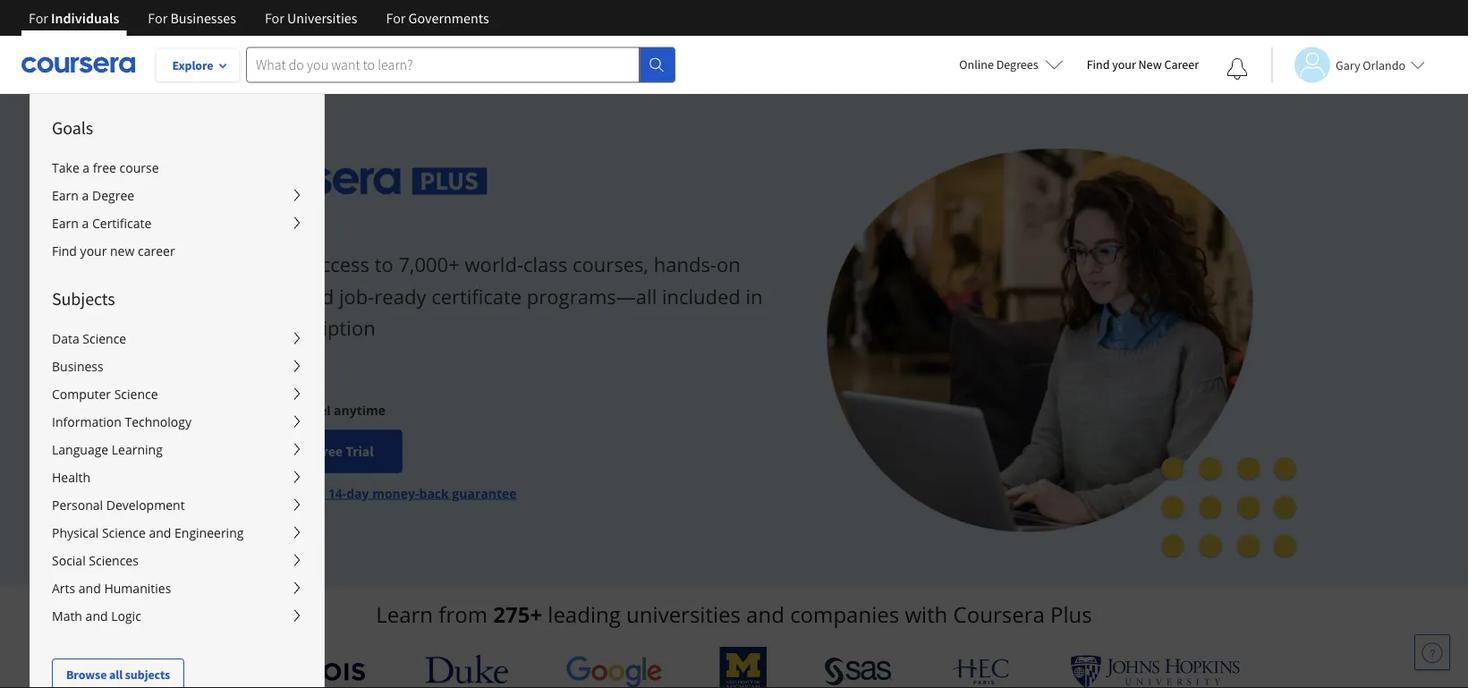 Task type: locate. For each thing, give the bounding box(es) containing it.
1 vertical spatial earn
[[52, 215, 79, 232]]

browse all subjects
[[66, 667, 170, 683]]

unlimited access to 7,000+ world-class courses, hands-on projects, and job-ready certificate programs—all included in your subscription
[[215, 251, 763, 341]]

science for physical
[[102, 524, 146, 541]]

explore menu element
[[30, 94, 324, 688]]

humanities
[[104, 580, 171, 597]]

university of michigan image
[[720, 647, 767, 688]]

/year with 14-day money-back guarantee button
[[215, 484, 517, 502]]

2 horizontal spatial your
[[1113, 56, 1136, 72]]

and up university of michigan image
[[747, 600, 785, 629]]

degree
[[92, 187, 134, 204]]

and inside unlimited access to 7,000+ world-class courses, hands-on projects, and job-ready certificate programs—all included in your subscription
[[299, 283, 334, 310]]

1 vertical spatial science
[[114, 386, 158, 403]]

science inside dropdown button
[[83, 330, 126, 347]]

1 horizontal spatial with
[[905, 600, 948, 629]]

and down development
[[149, 524, 171, 541]]

social
[[52, 552, 86, 569]]

1 horizontal spatial day
[[347, 484, 369, 501]]

find for find your new career
[[52, 243, 77, 260]]

earn
[[52, 187, 79, 204], [52, 215, 79, 232]]

2 earn from the top
[[52, 215, 79, 232]]

and left logic
[[86, 608, 108, 625]]

with
[[297, 484, 325, 501], [905, 600, 948, 629]]

with left the coursera
[[905, 600, 948, 629]]

your for new
[[80, 243, 107, 260]]

for universities
[[265, 9, 358, 27]]

business button
[[30, 353, 324, 380]]

find down "earn a certificate"
[[52, 243, 77, 260]]

take a free course link
[[30, 154, 324, 182]]

data science button
[[30, 325, 324, 353]]

for governments
[[386, 9, 489, 27]]

None search field
[[246, 47, 676, 83]]

all
[[109, 667, 123, 683]]

with inside button
[[297, 484, 325, 501]]

with left 14-
[[297, 484, 325, 501]]

and up subscription
[[299, 283, 334, 310]]

1 horizontal spatial find
[[1087, 56, 1110, 72]]

access
[[310, 251, 370, 278]]

google image
[[566, 655, 663, 688]]

and inside popup button
[[79, 580, 101, 597]]

day left the free
[[290, 442, 313, 460]]

a
[[83, 159, 90, 176], [82, 187, 89, 204], [82, 215, 89, 232]]

1 for from the left
[[29, 9, 48, 27]]

day
[[290, 442, 313, 460], [347, 484, 369, 501]]

your inside unlimited access to 7,000+ world-class courses, hands-on projects, and job-ready certificate programs—all included in your subscription
[[215, 314, 257, 341]]

a left free
[[83, 159, 90, 176]]

0 horizontal spatial find
[[52, 243, 77, 260]]

and right "arts"
[[79, 580, 101, 597]]

find your new career link
[[30, 237, 324, 265]]

money-
[[372, 484, 419, 501]]

science inside "dropdown button"
[[114, 386, 158, 403]]

0 horizontal spatial with
[[297, 484, 325, 501]]

your inside 'explore menu' element
[[80, 243, 107, 260]]

computer science button
[[30, 380, 324, 408]]

social sciences
[[52, 552, 139, 569]]

data
[[52, 330, 79, 347]]

find for find your new career
[[1087, 56, 1110, 72]]

science up business
[[83, 330, 126, 347]]

science down personal development
[[102, 524, 146, 541]]

your left new on the top of the page
[[1113, 56, 1136, 72]]

for left governments on the left
[[386, 9, 406, 27]]

a left degree
[[82, 187, 89, 204]]

data science
[[52, 330, 126, 347]]

find inside find your new career link
[[52, 243, 77, 260]]

logic
[[111, 608, 141, 625]]

1 vertical spatial with
[[905, 600, 948, 629]]

a down earn a degree
[[82, 215, 89, 232]]

0 vertical spatial your
[[1113, 56, 1136, 72]]

earn down take
[[52, 187, 79, 204]]

2 vertical spatial your
[[215, 314, 257, 341]]

3 for from the left
[[265, 9, 284, 27]]

a for free
[[83, 159, 90, 176]]

for for governments
[[386, 9, 406, 27]]

0 horizontal spatial your
[[80, 243, 107, 260]]

math and logic button
[[30, 602, 324, 630]]

information technology
[[52, 414, 192, 431]]

science up the information technology
[[114, 386, 158, 403]]

a for certificate
[[82, 215, 89, 232]]

find inside find your new career link
[[1087, 56, 1110, 72]]

your left new at the left of page
[[80, 243, 107, 260]]

1 horizontal spatial your
[[215, 314, 257, 341]]

your
[[1113, 56, 1136, 72], [80, 243, 107, 260], [215, 314, 257, 341]]

1 vertical spatial your
[[80, 243, 107, 260]]

coursera plus image
[[215, 168, 488, 195]]

your down projects,
[[215, 314, 257, 341]]

1 vertical spatial a
[[82, 187, 89, 204]]

2 vertical spatial a
[[82, 215, 89, 232]]

for left the "businesses"
[[148, 9, 168, 27]]

2 vertical spatial science
[[102, 524, 146, 541]]

learn from 275+ leading universities and companies with coursera plus
[[376, 600, 1093, 629]]

What do you want to learn? text field
[[246, 47, 640, 83]]

banner navigation
[[14, 0, 504, 36]]

development
[[106, 497, 185, 514]]

cancel
[[291, 401, 331, 418]]

1 vertical spatial find
[[52, 243, 77, 260]]

plus
[[1051, 600, 1093, 629]]

gary orlando button
[[1272, 47, 1426, 83]]

governments
[[409, 9, 489, 27]]

gary
[[1336, 57, 1361, 73]]

menu item
[[323, 93, 1164, 688]]

take
[[52, 159, 79, 176]]

for
[[29, 9, 48, 27], [148, 9, 168, 27], [265, 9, 284, 27], [386, 9, 406, 27]]

on
[[717, 251, 741, 278]]

learning
[[112, 441, 163, 458]]

from
[[439, 600, 488, 629]]

/month,
[[237, 401, 288, 418]]

browse
[[66, 667, 107, 683]]

coursera image
[[21, 50, 135, 79]]

4 for from the left
[[386, 9, 406, 27]]

for individuals
[[29, 9, 119, 27]]

0 vertical spatial earn
[[52, 187, 79, 204]]

0 horizontal spatial day
[[290, 442, 313, 460]]

day left money-
[[347, 484, 369, 501]]

find left new on the top of the page
[[1087, 56, 1110, 72]]

help center image
[[1422, 642, 1444, 663]]

health button
[[30, 464, 324, 491]]

earn a degree
[[52, 187, 134, 204]]

show notifications image
[[1227, 58, 1249, 80]]

new
[[1139, 56, 1162, 72]]

1 earn from the top
[[52, 187, 79, 204]]

subscription
[[262, 314, 376, 341]]

math and logic
[[52, 608, 141, 625]]

find
[[1087, 56, 1110, 72], [52, 243, 77, 260]]

earn down earn a degree
[[52, 215, 79, 232]]

science
[[83, 330, 126, 347], [114, 386, 158, 403], [102, 524, 146, 541]]

science inside popup button
[[102, 524, 146, 541]]

language learning
[[52, 441, 163, 458]]

2 for from the left
[[148, 9, 168, 27]]

job-
[[339, 283, 374, 310]]

0 vertical spatial a
[[83, 159, 90, 176]]

for left universities
[[265, 9, 284, 27]]

0 vertical spatial science
[[83, 330, 126, 347]]

group containing goals
[[30, 93, 1164, 688]]

for left individuals
[[29, 9, 48, 27]]

sas image
[[825, 657, 893, 686]]

275+
[[493, 600, 542, 629]]

0 vertical spatial find
[[1087, 56, 1110, 72]]

group
[[30, 93, 1164, 688]]

trial
[[346, 442, 374, 460]]

and
[[299, 283, 334, 310], [149, 524, 171, 541], [79, 580, 101, 597], [747, 600, 785, 629], [86, 608, 108, 625]]

0 vertical spatial with
[[297, 484, 325, 501]]



Task type: describe. For each thing, give the bounding box(es) containing it.
earn a degree button
[[30, 182, 324, 209]]

business
[[52, 358, 104, 375]]

certificate
[[432, 283, 522, 310]]

for for individuals
[[29, 9, 48, 27]]

earn for earn a degree
[[52, 187, 79, 204]]

language learning button
[[30, 436, 324, 464]]

science for computer
[[114, 386, 158, 403]]

in
[[746, 283, 763, 310]]

johns hopkins university image
[[1071, 655, 1241, 688]]

personal development button
[[30, 491, 324, 519]]

new
[[110, 243, 135, 260]]

class
[[524, 251, 568, 278]]

personal development
[[52, 497, 185, 514]]

businesses
[[170, 9, 236, 27]]

social sciences button
[[30, 547, 324, 575]]

free
[[93, 159, 116, 176]]

science for data
[[83, 330, 126, 347]]

online degrees
[[960, 56, 1039, 72]]

find your new career
[[1087, 56, 1199, 72]]

arts
[[52, 580, 75, 597]]

included
[[662, 283, 741, 310]]

certificate
[[92, 215, 152, 232]]

1 vertical spatial day
[[347, 484, 369, 501]]

/month, cancel anytime
[[237, 401, 386, 418]]

to
[[375, 251, 394, 278]]

universities
[[627, 600, 741, 629]]

learn
[[376, 600, 433, 629]]

start 7-day free trial button
[[215, 430, 402, 473]]

projects,
[[215, 283, 294, 310]]

subjects
[[52, 288, 115, 310]]

course
[[120, 159, 159, 176]]

anytime
[[334, 401, 386, 418]]

14-
[[328, 484, 347, 501]]

technology
[[125, 414, 192, 431]]

online
[[960, 56, 994, 72]]

health
[[52, 469, 90, 486]]

unlimited
[[215, 251, 305, 278]]

duke university image
[[425, 655, 509, 684]]

guarantee
[[452, 484, 517, 501]]

your for new
[[1113, 56, 1136, 72]]

back
[[419, 484, 449, 501]]

browse all subjects button
[[52, 659, 184, 688]]

for for universities
[[265, 9, 284, 27]]

personal
[[52, 497, 103, 514]]

7,000+
[[399, 251, 460, 278]]

information technology button
[[30, 408, 324, 436]]

start
[[244, 442, 275, 460]]

computer science
[[52, 386, 158, 403]]

career
[[138, 243, 175, 260]]

find your new career link
[[1078, 54, 1208, 76]]

degrees
[[997, 56, 1039, 72]]

explore
[[172, 57, 213, 73]]

7-
[[278, 442, 290, 460]]

free
[[316, 442, 343, 460]]

world-
[[465, 251, 524, 278]]

earn a certificate button
[[30, 209, 324, 237]]

university of illinois at urbana-champaign image
[[228, 657, 368, 686]]

ready
[[374, 283, 426, 310]]

physical science and engineering
[[52, 524, 244, 541]]

for for businesses
[[148, 9, 168, 27]]

engineering
[[175, 524, 244, 541]]

0 vertical spatial day
[[290, 442, 313, 460]]

physical science and engineering button
[[30, 519, 324, 547]]

earn for earn a certificate
[[52, 215, 79, 232]]

/year
[[261, 484, 294, 501]]

companies
[[790, 600, 900, 629]]

arts and humanities
[[52, 580, 171, 597]]

coursera
[[954, 600, 1045, 629]]

sciences
[[89, 552, 139, 569]]

goals
[[52, 117, 93, 139]]

courses,
[[573, 251, 649, 278]]

find your new career
[[52, 243, 175, 260]]

subjects
[[125, 667, 170, 683]]

arts and humanities button
[[30, 575, 324, 602]]

physical
[[52, 524, 99, 541]]

start 7-day free trial
[[244, 442, 374, 460]]

language
[[52, 441, 108, 458]]

math
[[52, 608, 82, 625]]

universities
[[287, 9, 358, 27]]

hec paris image
[[951, 653, 1013, 688]]

individuals
[[51, 9, 119, 27]]

for businesses
[[148, 9, 236, 27]]

/year with 14-day money-back guarantee
[[261, 484, 517, 501]]

take a free course
[[52, 159, 159, 176]]

explore button
[[157, 49, 239, 81]]

a for degree
[[82, 187, 89, 204]]

information
[[52, 414, 122, 431]]



